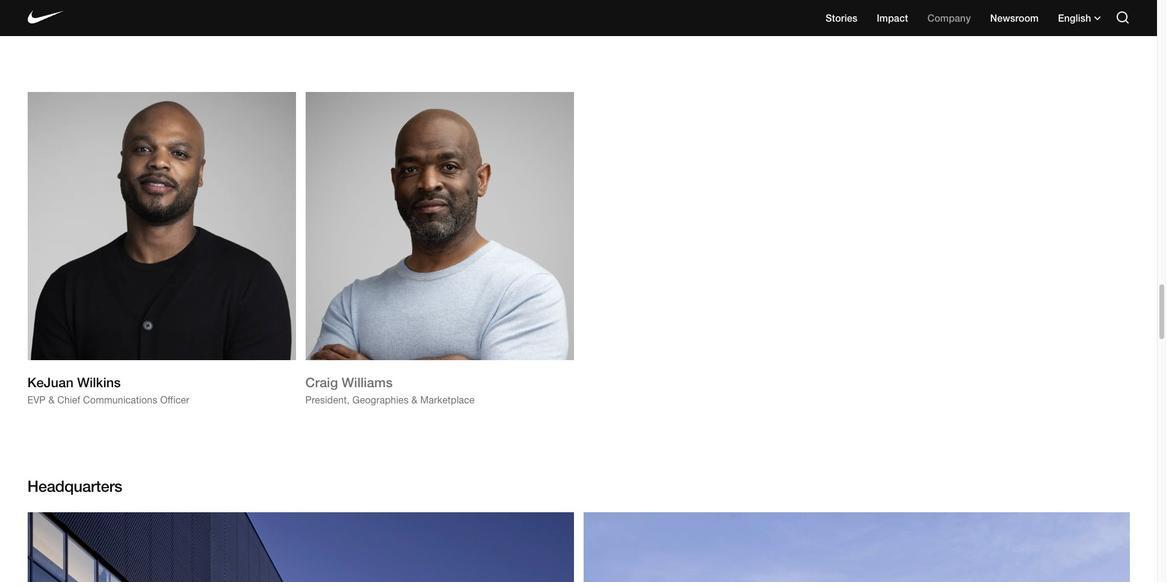 Task type: vqa. For each thing, say whether or not it's contained in the screenshot.
Chief
yes



Task type: describe. For each thing, give the bounding box(es) containing it.
& inside 'kejuan wilkins evp & chief communications officer'
[[48, 395, 55, 406]]

williams
[[342, 375, 393, 390]]

english
[[1058, 12, 1091, 23]]

headquarters
[[27, 477, 122, 496]]

wilkins
[[77, 375, 121, 390]]

product
[[958, 21, 993, 32]]

open search image
[[1115, 10, 1130, 24]]

president, for craig
[[305, 395, 350, 405]]

president, for heidi
[[861, 21, 906, 32]]

heidi
[[861, 1, 893, 17]]

stories link
[[826, 12, 857, 23]]

impact
[[877, 12, 908, 23]]

geographies
[[352, 395, 409, 405]]

consumer,
[[908, 21, 956, 32]]

impact link
[[877, 12, 908, 23]]

newsroom link
[[990, 12, 1039, 23]]

craig williams president, geographies & marketplace
[[305, 375, 475, 405]]

kejuan wilkins evp & chief communications officer
[[27, 375, 189, 406]]

& inside craig williams president, geographies & marketplace
[[411, 395, 417, 405]]

& inside matthew friend evp & chief financial officer
[[48, 21, 55, 32]]

officer for wilkins
[[160, 395, 189, 406]]

matthew friend evp & chief financial officer
[[27, 1, 154, 32]]

o'neill
[[896, 1, 937, 17]]

company link
[[927, 12, 971, 23]]



Task type: locate. For each thing, give the bounding box(es) containing it.
1 vertical spatial evp
[[27, 395, 46, 406]]

communications
[[83, 395, 157, 406]]

chief down matthew
[[57, 21, 80, 32]]

evp down matthew
[[27, 21, 46, 32]]

1 vertical spatial president,
[[305, 395, 350, 405]]

0 horizontal spatial president,
[[305, 395, 350, 405]]

0 vertical spatial officer
[[125, 21, 154, 32]]

chief down kejuan
[[57, 395, 80, 406]]

1 chief from the top
[[57, 21, 80, 32]]

marketplace
[[420, 395, 475, 405]]

evp for kejuan
[[27, 395, 46, 406]]

&
[[48, 21, 55, 32], [996, 21, 1002, 32], [411, 395, 417, 405], [48, 395, 55, 406]]

evp inside 'kejuan wilkins evp & chief communications officer'
[[27, 395, 46, 406]]

president,
[[861, 21, 906, 32], [305, 395, 350, 405]]

home image
[[27, 7, 63, 28]]

nike 2022 company hqs ehq 001 image
[[583, 513, 1130, 582]]

friend
[[84, 1, 123, 17]]

officer right the communications
[[160, 395, 189, 406]]

1 horizontal spatial officer
[[160, 395, 189, 406]]

0 vertical spatial chief
[[57, 21, 80, 32]]

officer inside 'kejuan wilkins evp & chief communications officer'
[[160, 395, 189, 406]]

officer
[[125, 21, 154, 32], [160, 395, 189, 406]]

evp down kejuan
[[27, 395, 46, 406]]

& down matthew
[[48, 21, 55, 32]]

& left the brand
[[996, 21, 1002, 32]]

chief inside 'kejuan wilkins evp & chief communications officer'
[[57, 395, 80, 406]]

2 evp from the top
[[27, 395, 46, 406]]

& down kejuan
[[48, 395, 55, 406]]

0 horizontal spatial officer
[[125, 21, 154, 32]]

matthew
[[27, 1, 81, 17]]

newsroom
[[990, 12, 1039, 23]]

brand
[[1005, 21, 1031, 32]]

& left marketplace
[[411, 395, 417, 405]]

chief inside matthew friend evp & chief financial officer
[[57, 21, 80, 32]]

0 vertical spatial president,
[[861, 21, 906, 32]]

president, inside craig williams president, geographies & marketplace
[[305, 395, 350, 405]]

company
[[927, 12, 971, 23]]

craig
[[305, 375, 338, 390]]

evp for matthew
[[27, 21, 46, 32]]

kejuan
[[27, 375, 73, 390]]

english button
[[1058, 12, 1101, 23]]

financial
[[83, 21, 122, 32]]

lebron exterior 001 image
[[27, 513, 574, 582]]

president, down heidi
[[861, 21, 906, 32]]

chief for matthew
[[57, 21, 80, 32]]

1 evp from the top
[[27, 21, 46, 32]]

officer inside matthew friend evp & chief financial officer
[[125, 21, 154, 32]]

chief for kejuan
[[57, 395, 80, 406]]

chief
[[57, 21, 80, 32], [57, 395, 80, 406]]

1 vertical spatial chief
[[57, 395, 80, 406]]

officer for friend
[[125, 21, 154, 32]]

0 vertical spatial evp
[[27, 21, 46, 32]]

officer right financial on the top
[[125, 21, 154, 32]]

evp
[[27, 21, 46, 32], [27, 395, 46, 406]]

nike inc leadership craig williams 0466 square image
[[305, 92, 574, 360]]

president, inside heidi o'neill president, consumer, product & brand
[[861, 21, 906, 32]]

stories
[[826, 12, 857, 23]]

1 horizontal spatial president,
[[861, 21, 906, 32]]

president, down craig
[[305, 395, 350, 405]]

1 vertical spatial officer
[[160, 395, 189, 406]]

& inside heidi o'neill president, consumer, product & brand
[[996, 21, 1002, 32]]

evp inside matthew friend evp & chief financial officer
[[27, 21, 46, 32]]

2 chief from the top
[[57, 395, 80, 406]]

heidi o'neill president, consumer, product & brand
[[861, 1, 1031, 32]]



